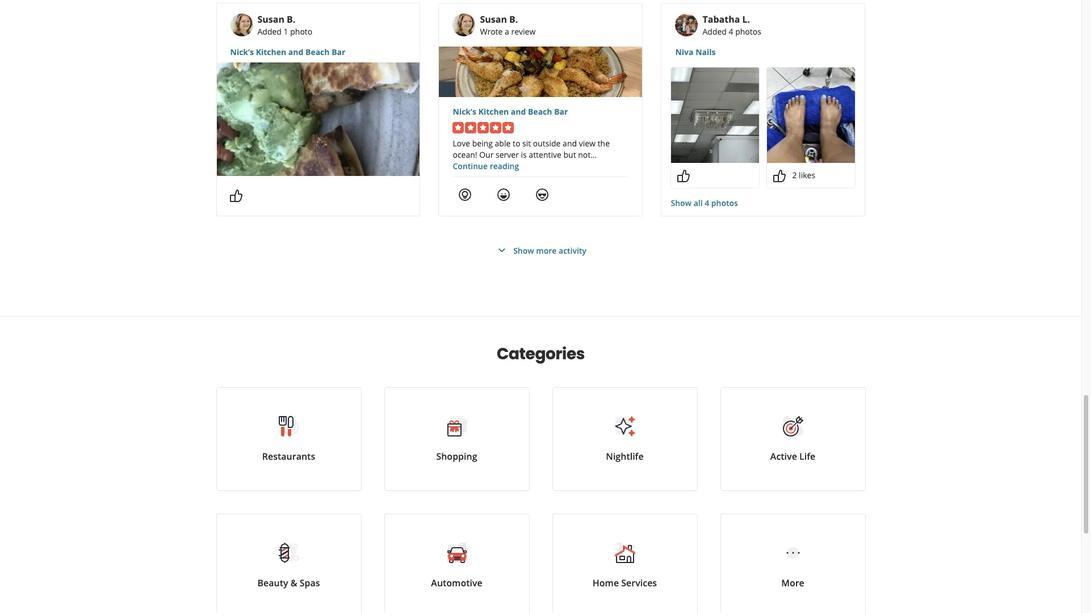 Task type: locate. For each thing, give the bounding box(es) containing it.
1 horizontal spatial bar
[[554, 106, 568, 117]]

kitchen up 5 star rating image
[[479, 106, 509, 117]]

1 vertical spatial nick's
[[453, 106, 476, 117]]

1 susan b. link from the left
[[258, 13, 296, 26]]

1 horizontal spatial photo of susan b. image
[[453, 14, 476, 36]]

2 susan b. link from the left
[[480, 13, 518, 26]]

0 horizontal spatial show
[[513, 245, 534, 256]]

susan
[[258, 13, 284, 26], [480, 13, 507, 26]]

show inside show more activity button
[[513, 245, 534, 256]]

show left all
[[671, 198, 692, 208]]

0 vertical spatial show
[[671, 198, 692, 208]]

1 horizontal spatial show
[[671, 198, 692, 208]]

and down photo
[[288, 47, 303, 57]]

b. up 1
[[287, 13, 296, 26]]

0 vertical spatial nick's kitchen and beach bar link
[[230, 47, 406, 58]]

4 inside dropdown button
[[705, 198, 709, 208]]

bar
[[332, 47, 345, 57], [554, 106, 568, 117]]

susan inside the susan b. added 1 photo
[[258, 13, 284, 26]]

photos
[[736, 26, 761, 37], [711, 198, 738, 208]]

susan up 1
[[258, 13, 284, 26]]

1 vertical spatial show
[[513, 245, 534, 256]]

1 added from the left
[[258, 26, 282, 37]]

home services link
[[552, 514, 698, 613]]

bar for right nick's kitchen and beach bar link
[[554, 106, 568, 117]]

photos inside tabatha l. added 4 photos
[[736, 26, 761, 37]]

24 useful v2 image
[[459, 188, 472, 201]]

susan b. link
[[258, 13, 296, 26], [480, 13, 518, 26]]

show
[[671, 198, 692, 208], [513, 245, 534, 256]]

shopping
[[436, 450, 477, 463]]

1 vertical spatial nick's kitchen and beach bar link
[[453, 106, 629, 118]]

0 vertical spatial nick's kitchen and beach bar
[[230, 47, 345, 57]]

1 horizontal spatial 4
[[729, 26, 733, 37]]

4 right all
[[705, 198, 709, 208]]

2
[[792, 170, 797, 181]]

photos down l.
[[736, 26, 761, 37]]

24 chevron down v2 image
[[495, 244, 509, 257]]

0 horizontal spatial nick's
[[230, 47, 254, 57]]

added left 1
[[258, 26, 282, 37]]

0 horizontal spatial kitchen
[[256, 47, 286, 57]]

shopping link
[[384, 387, 530, 491]]

0 horizontal spatial susan b. link
[[258, 13, 296, 26]]

and
[[288, 47, 303, 57], [511, 106, 526, 117]]

4 inside tabatha l. added 4 photos
[[729, 26, 733, 37]]

2 added from the left
[[703, 26, 727, 37]]

photo of susan b. image left the susan b. added 1 photo
[[230, 14, 253, 36]]

added
[[258, 26, 282, 37], [703, 26, 727, 37]]

2 susan from the left
[[480, 13, 507, 26]]

0 horizontal spatial b.
[[287, 13, 296, 26]]

1 horizontal spatial like feed item image
[[773, 169, 787, 183]]

susan b. link for susan b. added 1 photo
[[258, 13, 296, 26]]

kitchen
[[256, 47, 286, 57], [479, 106, 509, 117]]

photos right all
[[711, 198, 738, 208]]

activity
[[559, 245, 587, 256]]

0 vertical spatial and
[[288, 47, 303, 57]]

1 vertical spatial bar
[[554, 106, 568, 117]]

like feed item image up show all 4 photos
[[677, 169, 691, 183]]

1 horizontal spatial nick's kitchen and beach bar
[[453, 106, 568, 117]]

1 open photo lightbox image from the left
[[672, 68, 760, 163]]

1 vertical spatial kitchen
[[479, 106, 509, 117]]

susan inside susan b. wrote a review
[[480, 13, 507, 26]]

b. up the 'review'
[[509, 13, 518, 26]]

show for show all 4 photos
[[671, 198, 692, 208]]

2 open photo lightbox image from the left
[[767, 68, 855, 163]]

show inside show all 4 photos dropdown button
[[671, 198, 692, 208]]

1 horizontal spatial kitchen
[[479, 106, 509, 117]]

0 horizontal spatial open photo lightbox image
[[672, 68, 760, 163]]

niva
[[675, 47, 694, 57]]

1 horizontal spatial beach
[[528, 106, 552, 117]]

beauty
[[258, 577, 288, 589]]

niva nails link
[[675, 47, 852, 58]]

0 vertical spatial 4
[[729, 26, 733, 37]]

all
[[694, 198, 703, 208]]

1 horizontal spatial added
[[703, 26, 727, 37]]

0 horizontal spatial added
[[258, 26, 282, 37]]

susan for susan b. wrote a review
[[480, 13, 507, 26]]

0 horizontal spatial susan
[[258, 13, 284, 26]]

0 horizontal spatial 4
[[705, 198, 709, 208]]

and up 5 star rating image
[[511, 106, 526, 117]]

0 vertical spatial nick's
[[230, 47, 254, 57]]

1 photo of susan b. image from the left
[[230, 14, 253, 36]]

photo of susan b. image
[[230, 14, 253, 36], [453, 14, 476, 36]]

active life
[[771, 450, 816, 463]]

life
[[800, 450, 816, 463]]

2 likes
[[792, 170, 816, 181]]

continue reading
[[453, 161, 519, 172]]

b.
[[287, 13, 296, 26], [509, 13, 518, 26]]

1 like feed item image from the left
[[677, 169, 691, 183]]

nick's kitchen and beach bar down 1
[[230, 47, 345, 57]]

b. inside susan b. wrote a review
[[509, 13, 518, 26]]

nails
[[696, 47, 716, 57]]

0 vertical spatial kitchen
[[256, 47, 286, 57]]

susan b. link up wrote
[[480, 13, 518, 26]]

0 horizontal spatial beach
[[306, 47, 330, 57]]

photo of susan b. image left wrote
[[453, 14, 476, 36]]

nick's kitchen and beach bar link
[[230, 47, 406, 58], [453, 106, 629, 118]]

susan b. wrote a review
[[480, 13, 536, 37]]

like feed item image
[[677, 169, 691, 183], [773, 169, 787, 183]]

0 horizontal spatial like feed item image
[[677, 169, 691, 183]]

show all 4 photos button
[[671, 198, 738, 209]]

1 horizontal spatial b.
[[509, 13, 518, 26]]

like feed item image left 2
[[773, 169, 787, 183]]

restaurants link
[[216, 387, 361, 491]]

added inside the susan b. added 1 photo
[[258, 26, 282, 37]]

4
[[729, 26, 733, 37], [705, 198, 709, 208]]

more
[[782, 577, 805, 589]]

photos inside dropdown button
[[711, 198, 738, 208]]

0 horizontal spatial bar
[[332, 47, 345, 57]]

show right '24 chevron down v2' icon
[[513, 245, 534, 256]]

0 vertical spatial beach
[[306, 47, 330, 57]]

review
[[511, 26, 536, 37]]

nick's
[[230, 47, 254, 57], [453, 106, 476, 117]]

susan b. link up 1
[[258, 13, 296, 26]]

4 down tabatha l. link
[[729, 26, 733, 37]]

1 vertical spatial and
[[511, 106, 526, 117]]

2 photo of susan b. image from the left
[[453, 14, 476, 36]]

1 b. from the left
[[287, 13, 296, 26]]

1 vertical spatial beach
[[528, 106, 552, 117]]

reading
[[490, 161, 519, 172]]

added down tabatha on the top right of the page
[[703, 26, 727, 37]]

1 horizontal spatial open photo lightbox image
[[767, 68, 855, 163]]

b. inside the susan b. added 1 photo
[[287, 13, 296, 26]]

5 star rating image
[[453, 122, 514, 133]]

automotive link
[[384, 514, 530, 613]]

categories
[[497, 343, 585, 365]]

0 vertical spatial photos
[[736, 26, 761, 37]]

photo
[[290, 26, 312, 37]]

1 horizontal spatial susan
[[480, 13, 507, 26]]

added inside tabatha l. added 4 photos
[[703, 26, 727, 37]]

home services
[[593, 577, 657, 589]]

like feed item image for 1st open photo lightbox
[[677, 169, 691, 183]]

more link
[[720, 514, 866, 613]]

1 horizontal spatial susan b. link
[[480, 13, 518, 26]]

open photo lightbox image
[[672, 68, 760, 163], [767, 68, 855, 163]]

beach
[[306, 47, 330, 57], [528, 106, 552, 117]]

1 susan from the left
[[258, 13, 284, 26]]

niva nails
[[675, 47, 716, 57]]

2 b. from the left
[[509, 13, 518, 26]]

2 like feed item image from the left
[[773, 169, 787, 183]]

1 vertical spatial photos
[[711, 198, 738, 208]]

0 horizontal spatial and
[[288, 47, 303, 57]]

0 horizontal spatial photo of susan b. image
[[230, 14, 253, 36]]

show for show more activity
[[513, 245, 534, 256]]

susan up wrote
[[480, 13, 507, 26]]

0 horizontal spatial nick's kitchen and beach bar link
[[230, 47, 406, 58]]

nick's kitchen and beach bar
[[230, 47, 345, 57], [453, 106, 568, 117]]

kitchen down 1
[[256, 47, 286, 57]]

1 vertical spatial 4
[[705, 198, 709, 208]]

nick's kitchen and beach bar up 5 star rating image
[[453, 106, 568, 117]]

0 vertical spatial bar
[[332, 47, 345, 57]]



Task type: vqa. For each thing, say whether or not it's contained in the screenshot.
topmost Beach
yes



Task type: describe. For each thing, give the bounding box(es) containing it.
added for tabatha l.
[[703, 26, 727, 37]]

show all 4 photos
[[671, 198, 738, 208]]

beauty & spas link
[[216, 514, 361, 613]]

24 cool v2 image
[[536, 188, 549, 201]]

susan for susan b. added 1 photo
[[258, 13, 284, 26]]

susan b. link for susan b. wrote a review
[[480, 13, 518, 26]]

like feed item image for 2nd open photo lightbox from the left
[[773, 169, 787, 183]]

photo of susan b. image for susan b. wrote a review
[[453, 14, 476, 36]]

active
[[771, 450, 797, 463]]

bar for nick's kitchen and beach bar link to the left
[[332, 47, 345, 57]]

services
[[621, 577, 657, 589]]

b. for susan b. added 1 photo
[[287, 13, 296, 26]]

tabatha l. added 4 photos
[[703, 13, 761, 37]]

nightlife
[[606, 450, 644, 463]]

a
[[505, 26, 509, 37]]

0 horizontal spatial nick's kitchen and beach bar
[[230, 47, 345, 57]]

like feed item image
[[229, 189, 243, 203]]

24 funny v2 image
[[497, 188, 511, 201]]

continue reading button
[[453, 161, 519, 172]]

tabatha
[[703, 13, 740, 26]]

more
[[536, 245, 557, 256]]

explore recent activity section section
[[207, 0, 875, 316]]

l.
[[742, 13, 750, 26]]

home
[[593, 577, 619, 589]]

1 vertical spatial nick's kitchen and beach bar
[[453, 106, 568, 117]]

active life link
[[720, 387, 866, 491]]

1 horizontal spatial and
[[511, 106, 526, 117]]

show more activity
[[513, 245, 587, 256]]

photo of tabatha l. image
[[675, 14, 698, 36]]

continue
[[453, 161, 488, 172]]

photo of susan b. image for susan b. added 1 photo
[[230, 14, 253, 36]]

1
[[284, 26, 288, 37]]

susan b. added 1 photo
[[258, 13, 312, 37]]

wrote
[[480, 26, 503, 37]]

1 horizontal spatial nick's kitchen and beach bar link
[[453, 106, 629, 118]]

beauty & spas
[[258, 577, 320, 589]]

restaurants
[[262, 450, 315, 463]]

nightlife link
[[552, 387, 698, 491]]

tabatha l. link
[[703, 13, 750, 26]]

1 horizontal spatial nick's
[[453, 106, 476, 117]]

b. for susan b. wrote a review
[[509, 13, 518, 26]]

automotive
[[431, 577, 483, 589]]

added for susan b.
[[258, 26, 282, 37]]

likes
[[799, 170, 816, 181]]

show more activity button
[[495, 244, 587, 257]]

&
[[291, 577, 297, 589]]

spas
[[300, 577, 320, 589]]

category navigation section navigation
[[205, 317, 877, 613]]



